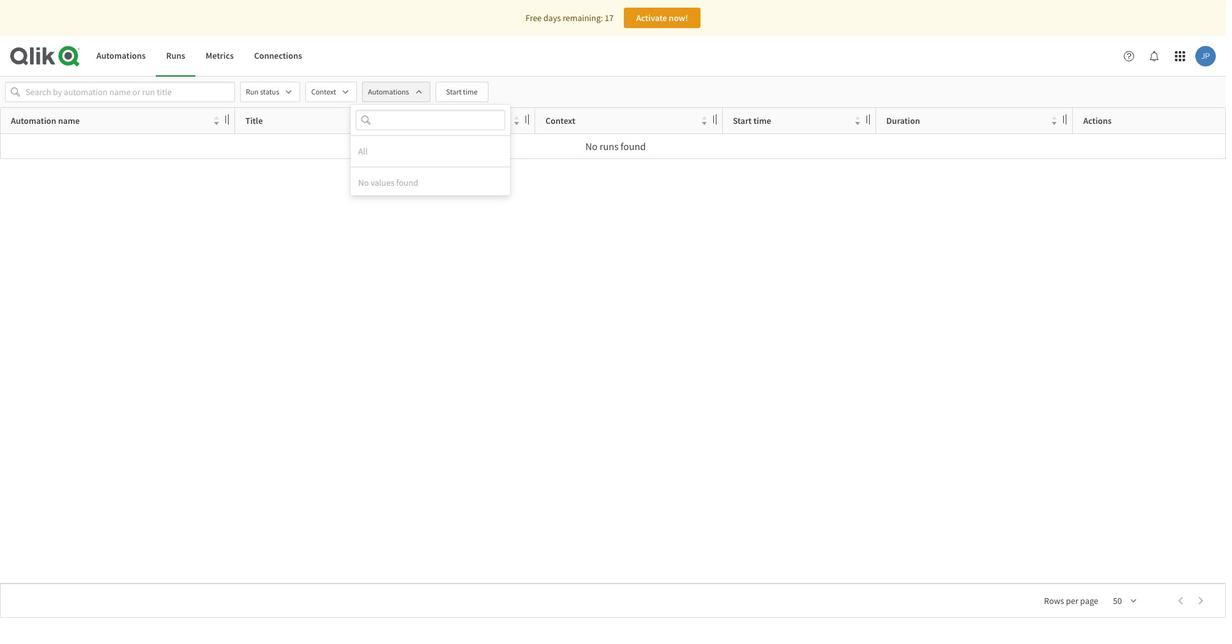 Task type: vqa. For each thing, say whether or not it's contained in the screenshot.
activate
yes



Task type: describe. For each thing, give the bounding box(es) containing it.
duration
[[887, 115, 920, 126]]

runs button
[[156, 36, 196, 77]]

tab list containing automations
[[86, 36, 312, 77]]

no
[[585, 140, 598, 153]]

no runs found
[[585, 140, 646, 153]]

free days remaining: 17
[[526, 12, 614, 24]]

days
[[544, 12, 561, 24]]

activate now!
[[636, 12, 688, 24]]

page
[[1080, 595, 1099, 607]]

title
[[245, 115, 263, 126]]

start time inside button
[[446, 87, 478, 96]]

found
[[621, 140, 646, 153]]

17
[[605, 12, 614, 24]]

free
[[526, 12, 542, 24]]

automations inside button
[[96, 50, 146, 61]]

actions
[[1084, 115, 1112, 126]]

name
[[58, 115, 80, 126]]

rows per page
[[1044, 595, 1099, 607]]

now!
[[669, 12, 688, 24]]

remaining:
[[563, 12, 603, 24]]

Search by automation name or run title text field
[[26, 82, 215, 102]]

rows
[[1044, 595, 1064, 607]]



Task type: locate. For each thing, give the bounding box(es) containing it.
connections
[[254, 50, 302, 61]]

per
[[1066, 595, 1079, 607]]

time
[[463, 87, 478, 96], [754, 115, 771, 126]]

1 horizontal spatial time
[[754, 115, 771, 126]]

automation name
[[11, 115, 80, 126]]

start time button
[[435, 82, 489, 102]]

0 vertical spatial start
[[446, 87, 462, 96]]

None text field
[[376, 110, 485, 130]]

start time
[[446, 87, 478, 96], [733, 115, 771, 126]]

0 horizontal spatial start
[[446, 87, 462, 96]]

0 horizontal spatial automations
[[96, 50, 146, 61]]

0 horizontal spatial time
[[463, 87, 478, 96]]

metrics button
[[196, 36, 244, 77]]

0 vertical spatial time
[[463, 87, 478, 96]]

automations button
[[362, 82, 430, 102]]

automations
[[96, 50, 146, 61], [368, 87, 409, 96]]

1 horizontal spatial automations
[[368, 87, 409, 96]]

option
[[351, 167, 510, 167]]

automations inside dropdown button
[[368, 87, 409, 96]]

1 vertical spatial start
[[733, 115, 752, 126]]

context
[[546, 115, 575, 126]]

time inside button
[[463, 87, 478, 96]]

tab list
[[86, 36, 312, 77]]

1 vertical spatial automations
[[368, 87, 409, 96]]

start
[[446, 87, 462, 96], [733, 115, 752, 126]]

metrics
[[206, 50, 234, 61]]

1 horizontal spatial start
[[733, 115, 752, 126]]

start inside button
[[446, 87, 462, 96]]

automations button
[[86, 36, 156, 77]]

connections button
[[244, 36, 312, 77]]

0 vertical spatial automations
[[96, 50, 146, 61]]

1 vertical spatial time
[[754, 115, 771, 126]]

0 horizontal spatial start time
[[446, 87, 478, 96]]

activate now! link
[[624, 8, 701, 28]]

activate
[[636, 12, 667, 24]]

runs
[[600, 140, 619, 153]]

automation
[[11, 115, 56, 126]]

0 vertical spatial start time
[[446, 87, 478, 96]]

1 vertical spatial start time
[[733, 115, 771, 126]]

list box
[[351, 105, 510, 195]]

runs
[[166, 50, 185, 61]]

1 horizontal spatial start time
[[733, 115, 771, 126]]



